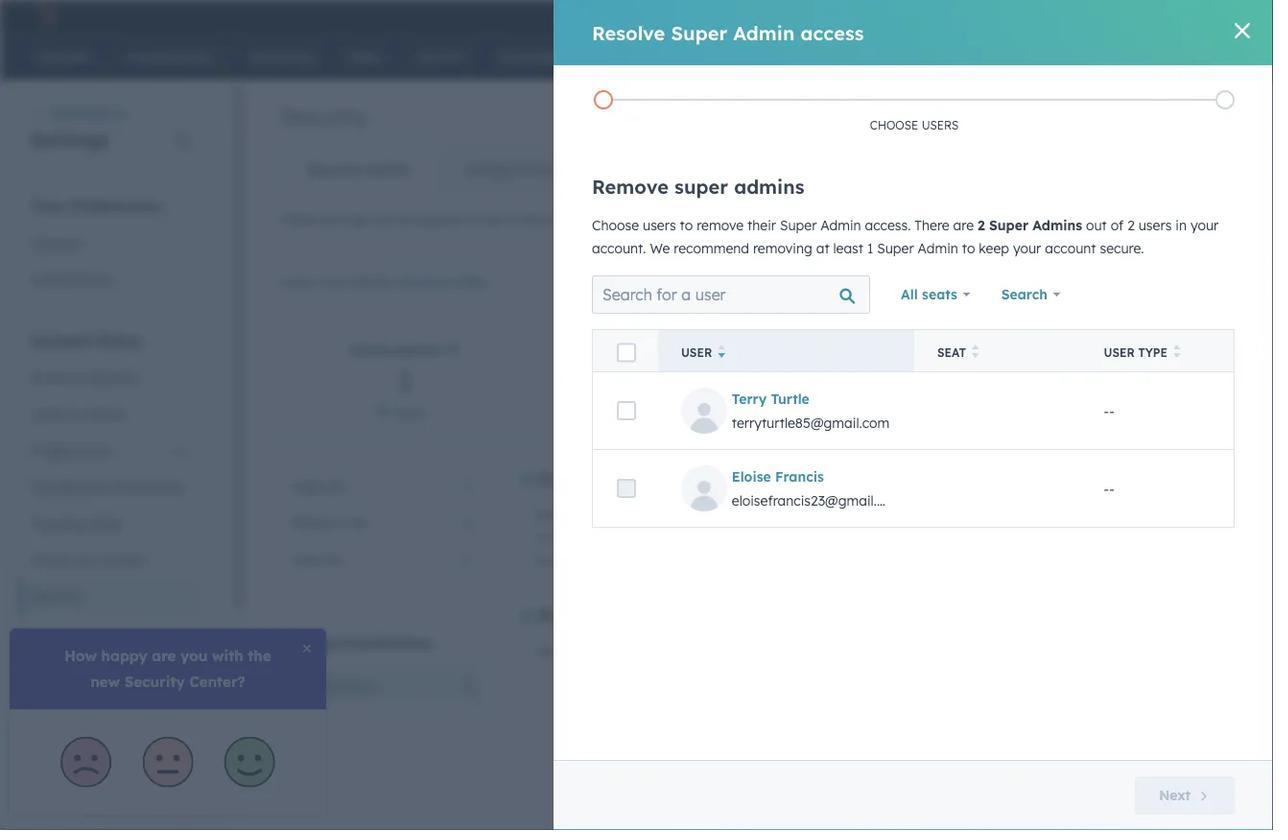 Task type: locate. For each thing, give the bounding box(es) containing it.
& left activity at top left
[[520, 161, 529, 178]]

0 vertical spatial login
[[731, 507, 761, 524]]

account defaults link
[[19, 359, 201, 396]]

0 vertical spatial admins
[[1033, 217, 1083, 234]]

menu item left help dropdown button
[[957, 0, 1002, 31]]

super
[[671, 21, 728, 45], [780, 217, 817, 234], [990, 217, 1029, 234], [877, 240, 914, 257], [349, 343, 388, 358]]

good button for inactive
[[1107, 404, 1137, 418]]

1 vertical spatial review
[[538, 643, 583, 660]]

0 vertical spatial account.
[[549, 211, 603, 228]]

admins down security risks link
[[392, 343, 441, 358]]

1 horizontal spatial users
[[558, 343, 597, 358]]

& for privacy
[[81, 551, 91, 568]]

2 press to sort. element from the left
[[1174, 345, 1181, 361]]

needs review button
[[611, 404, 684, 418]]

good down user type
[[1107, 404, 1137, 418]]

inactive for inactive users
[[819, 343, 879, 358]]

3 good from the left
[[1107, 404, 1137, 418]]

1 account from the top
[[31, 331, 93, 350]]

these settings will be applied to the entire account. to manage your personal security settings, go to security preferences .
[[279, 211, 1058, 228]]

1 vertical spatial admins
[[392, 343, 441, 358]]

press to sort. image
[[1174, 345, 1181, 358]]

remove
[[592, 175, 669, 199]]

good down inactive users
[[870, 404, 900, 418]]

inactive left the private
[[1034, 343, 1094, 358]]

in inside out of 2 users in your account.
[[1176, 217, 1187, 234]]

1 menu item from the left
[[921, 0, 957, 31]]

0 horizontal spatial good button
[[395, 404, 425, 418]]

and left reduce
[[949, 643, 973, 660]]

to right go
[[902, 211, 915, 228]]

0 horizontal spatial press to sort. element
[[972, 345, 980, 361]]

1 horizontal spatial log
[[1148, 507, 1167, 524]]

0 down inactive users
[[872, 363, 888, 397]]

1 -- from the top
[[1104, 402, 1115, 419]]

manage button
[[1189, 468, 1243, 491]]

hubspot
[[568, 530, 624, 547], [565, 553, 621, 570]]

0 horizontal spatial the
[[485, 211, 505, 228]]

removing
[[753, 240, 813, 257]]

admin left the access
[[734, 21, 795, 45]]

settings link
[[1040, 5, 1064, 25]]

1 vertical spatial account
[[31, 369, 82, 386]]

your
[[681, 211, 709, 228], [1191, 217, 1219, 234], [1013, 240, 1042, 257], [755, 469, 791, 489], [905, 507, 933, 524], [845, 530, 873, 547], [860, 553, 888, 570], [587, 643, 615, 660], [862, 643, 890, 660]]

activity
[[672, 606, 730, 625], [796, 643, 843, 660]]

activity up regularly
[[672, 606, 730, 625]]

search button
[[1002, 281, 1061, 308]]

account down out
[[1045, 240, 1097, 257]]

risk
[[324, 478, 347, 495], [346, 514, 368, 531], [320, 551, 342, 568]]

center
[[366, 161, 410, 178]]

log up "logs"
[[643, 606, 667, 625]]

& inside "link"
[[81, 551, 91, 568]]

account up account defaults
[[31, 331, 93, 350]]

your inside out of 2 users in your account.
[[1191, 217, 1219, 234]]

low
[[291, 551, 316, 568]]

-- down the private
[[1104, 402, 1115, 419]]

risk right low in the left bottom of the page
[[320, 551, 342, 568]]

2 account from the top
[[31, 369, 82, 386]]

1 vertical spatial sso
[[666, 530, 693, 547]]

0 horizontal spatial users
[[643, 217, 676, 234]]

super right resolve
[[671, 21, 728, 45]]

press to sort. element inside user type button
[[1174, 345, 1181, 361]]

inactive up 0 good
[[819, 343, 879, 358]]

dashboard link
[[31, 103, 125, 126]]

reduce
[[977, 643, 1020, 660]]

1 vertical spatial risk
[[346, 514, 368, 531]]

2 inactive from the left
[[1034, 343, 1094, 358]]

press to sort. element inside seat button
[[972, 345, 980, 361]]

2 horizontal spatial users
[[1139, 217, 1172, 234]]

user left descending sort. press to sort ascending. element
[[681, 346, 712, 360]]

import
[[31, 759, 76, 776]]

vhs can fix it!
[[1137, 7, 1220, 23]]

integrations
[[31, 442, 109, 459]]

settings inside settings & activity link
[[464, 161, 516, 178]]

0 good
[[870, 363, 900, 418]]

more actions
[[291, 678, 373, 694]]

0 horizontal spatial admin
[[734, 21, 795, 45]]

low risk
[[291, 551, 342, 568]]

risk right high
[[324, 478, 347, 495]]

in inside the sso gives each employee one login for all of the software your business uses. requiring users to log in to hubspot using sso makes login faster and your business more secure. you'll need to upgrade to a hubspot enterprise account to set up sso for your business.
[[537, 530, 548, 547]]

import & export
[[31, 759, 135, 776]]

0 up 4 on the bottom left of the page
[[463, 514, 471, 531]]

more right learn
[[319, 274, 352, 290]]

good button
[[395, 404, 425, 418], [870, 404, 900, 418], [1107, 404, 1137, 418]]

review down a
[[538, 606, 593, 625]]

0 horizontal spatial business
[[877, 530, 931, 547]]

0 vertical spatial activity
[[672, 606, 730, 625]]

security risks link
[[397, 274, 486, 290]]

2 review from the top
[[538, 643, 583, 660]]

user type
[[1104, 346, 1168, 360]]

1 horizontal spatial for
[[765, 507, 783, 524]]

0 horizontal spatial users
[[31, 406, 66, 422]]

user inside button
[[1104, 346, 1135, 360]]

of right out
[[1111, 217, 1124, 234]]

0 horizontal spatial admins
[[392, 343, 441, 358]]

& left export
[[79, 759, 89, 776]]

1 vertical spatial and
[[949, 643, 973, 660]]

1 horizontal spatial users
[[1094, 507, 1127, 524]]

account
[[1045, 240, 1097, 257], [795, 469, 857, 489], [693, 553, 744, 570], [894, 643, 945, 660]]

settings
[[31, 127, 109, 151], [464, 161, 516, 178]]

0 horizontal spatial log
[[643, 606, 667, 625]]

users inside the sso gives each employee one login for all of the software your business uses. requiring users to log in to hubspot using sso makes login faster and your business more secure. you'll need to upgrade to a hubspot enterprise account to set up sso for your business.
[[1094, 507, 1127, 524]]

1 horizontal spatial sso
[[666, 530, 693, 547]]

2 user from the left
[[1104, 346, 1135, 360]]

remove super admins
[[592, 175, 805, 199]]

admin down there
[[918, 240, 959, 257]]

for left all
[[765, 507, 783, 524]]

learn
[[279, 274, 315, 290]]

-- for eloisefrancis23@gmail.com
[[1104, 480, 1115, 497]]

1 vertical spatial --
[[1104, 480, 1115, 497]]

0 horizontal spatial inactive
[[819, 343, 879, 358]]

out
[[1086, 217, 1107, 234]]

good inside the inactive private apps 0 good
[[1107, 404, 1137, 418]]

eloise francis eloisefrancis23@gmail.com
[[732, 468, 905, 509]]

more
[[319, 274, 352, 290], [935, 530, 968, 547]]

the inside the sso gives each employee one login for all of the software your business uses. requiring users to log in to hubspot using sso makes login faster and your business more secure. you'll need to upgrade to a hubspot enterprise account to set up sso for your business.
[[822, 507, 842, 524]]

log up the upgrade on the bottom right of page
[[1148, 507, 1167, 524]]

2 horizontal spatial good button
[[1107, 404, 1137, 418]]

to up a
[[552, 530, 565, 547]]

applied
[[417, 211, 464, 228]]

upgrade image
[[898, 8, 916, 25]]

sso gives each employee one login for all of the software your business uses. requiring users to log in to hubspot using sso makes login faster and your business more secure. you'll need to upgrade to a hubspot enterprise account to set up sso for your business.
[[537, 507, 1167, 570]]

1 horizontal spatial secure.
[[1100, 240, 1145, 257]]

0 horizontal spatial activity
[[672, 606, 730, 625]]

1 horizontal spatial settings
[[464, 161, 516, 178]]

0 horizontal spatial of
[[805, 507, 818, 524]]

review
[[538, 606, 593, 625], [538, 643, 583, 660]]

user left type
[[1104, 346, 1135, 360]]

activity right track
[[796, 643, 843, 660]]

good down super admins
[[395, 404, 425, 418]]

press to sort. element for user type
[[1174, 345, 1181, 361]]

descending sort. press to sort ascending. element
[[718, 345, 725, 361]]

0 inside 0 good
[[872, 363, 888, 397]]

1 horizontal spatial inactive
[[1034, 343, 1094, 358]]

admins left out
[[1033, 217, 1083, 234]]

1 vertical spatial .
[[486, 274, 489, 290]]

super down about
[[349, 343, 388, 358]]

1 horizontal spatial user
[[1104, 346, 1135, 360]]

track
[[760, 643, 793, 660]]

the
[[485, 211, 505, 228], [822, 507, 842, 524]]

admins
[[1033, 217, 1083, 234], [392, 343, 441, 358]]

1 vertical spatial more
[[935, 530, 968, 547]]

review down review audit log activity
[[538, 643, 583, 660]]

keep
[[979, 240, 1010, 257]]

2 good button from the left
[[870, 404, 900, 418]]

0 vertical spatial the
[[485, 211, 505, 228]]

2 -- from the top
[[1104, 480, 1115, 497]]

vhs can fix it! menu
[[893, 0, 1251, 31]]

settings for settings
[[31, 127, 109, 151]]

secure. down out
[[1100, 240, 1145, 257]]

data management element
[[19, 646, 201, 822]]

privacy & consent
[[31, 551, 146, 568]]

risk for high risk
[[324, 478, 347, 495]]

0 horizontal spatial user
[[681, 346, 712, 360]]

2 vertical spatial sso
[[807, 553, 834, 570]]

for right 'up'
[[838, 553, 856, 570]]

security up security center
[[279, 102, 368, 131]]

to left a
[[537, 553, 550, 570]]

sso left gives
[[537, 507, 563, 524]]

good
[[395, 404, 425, 418], [870, 404, 900, 418], [1107, 404, 1137, 418]]

0 vertical spatial --
[[1104, 402, 1115, 419]]

1 user from the left
[[681, 346, 712, 360]]

preferences
[[977, 211, 1055, 228]]

business up 'business.'
[[877, 530, 931, 547]]

account. down choose
[[592, 240, 646, 257]]

your
[[31, 196, 66, 215]]

0 horizontal spatial security
[[397, 274, 451, 290]]

login right the 'one'
[[731, 507, 761, 524]]

audit left "logs"
[[619, 643, 652, 660]]

users up the upgrade on the bottom right of page
[[1094, 507, 1127, 524]]

0 vertical spatial hubspot
[[568, 530, 624, 547]]

of right all
[[805, 507, 818, 524]]

& for settings
[[520, 161, 529, 178]]

the left entire
[[485, 211, 505, 228]]

1 vertical spatial secure.
[[972, 530, 1016, 547]]

menu item
[[921, 0, 957, 31], [957, 0, 1002, 31]]

1 horizontal spatial admins
[[1033, 217, 1083, 234]]

0 horizontal spatial secure.
[[972, 530, 1016, 547]]

good button down inactive users
[[870, 404, 900, 418]]

audit down enterprise
[[598, 606, 638, 625]]

super
[[675, 175, 729, 199]]

0 vertical spatial review
[[538, 606, 593, 625]]

1 horizontal spatial business
[[937, 507, 991, 524]]

login up set
[[742, 530, 772, 547]]

0 horizontal spatial sso
[[537, 507, 563, 524]]

admin
[[734, 21, 795, 45], [821, 217, 862, 234], [918, 240, 959, 257]]

1 inactive from the left
[[819, 343, 879, 358]]

be
[[397, 211, 413, 228]]

francis
[[776, 468, 824, 485]]

0 vertical spatial account
[[31, 331, 93, 350]]

resolve
[[592, 21, 665, 45]]

2 horizontal spatial sso
[[807, 553, 834, 570]]

sso right 'up'
[[807, 553, 834, 570]]

0 vertical spatial of
[[1111, 217, 1124, 234]]

fix
[[1191, 7, 1206, 23]]

security center
[[307, 161, 410, 178]]

review for review your audit logs regularly to track activity in your account and reduce risk.
[[538, 643, 583, 660]]

-- up the upgrade on the bottom right of page
[[1104, 480, 1115, 497]]

the right all
[[822, 507, 842, 524]]

1 vertical spatial account.
[[592, 240, 646, 257]]

users right out
[[1139, 217, 1172, 234]]

teams
[[83, 406, 124, 422]]

1 vertical spatial admin
[[821, 217, 862, 234]]

&
[[520, 161, 529, 178], [70, 406, 80, 422], [81, 551, 91, 568], [79, 759, 89, 776]]

security right go
[[919, 211, 973, 228]]

account down the makes
[[693, 553, 744, 570]]

hubspot down gives
[[568, 530, 624, 547]]

user for user type
[[1104, 346, 1135, 360]]

to up the upgrade on the bottom right of page
[[1131, 507, 1144, 524]]

vhs
[[1137, 7, 1162, 23]]

press to sort. element right type
[[1174, 345, 1181, 361]]

users inside account setup element
[[31, 406, 66, 422]]

settings down "dashboard" link
[[31, 127, 109, 151]]

3 good button from the left
[[1107, 404, 1137, 418]]

0 horizontal spatial settings
[[31, 127, 109, 151]]

in down get
[[537, 530, 548, 547]]

account. left "to"
[[549, 211, 603, 228]]

your preferences element
[[19, 195, 201, 298]]

0 vertical spatial settings
[[31, 127, 109, 151]]

0 vertical spatial security
[[279, 102, 368, 131]]

1 press to sort. element from the left
[[972, 345, 980, 361]]

& left "teams"
[[70, 406, 80, 422]]

1 horizontal spatial of
[[1111, 217, 1124, 234]]

2 vertical spatial admin
[[918, 240, 959, 257]]

there
[[915, 217, 950, 234]]

settings image
[[1043, 8, 1061, 25]]

to left track
[[743, 643, 757, 660]]

hubspot right a
[[565, 553, 621, 570]]

one
[[703, 507, 727, 524]]

0 horizontal spatial good
[[395, 404, 425, 418]]

2 horizontal spatial good
[[1107, 404, 1137, 418]]

& inside data management element
[[79, 759, 89, 776]]

1 vertical spatial for
[[765, 507, 783, 524]]

2 horizontal spatial admin
[[918, 240, 959, 257]]

1 horizontal spatial good button
[[870, 404, 900, 418]]

for
[[728, 469, 751, 489], [765, 507, 783, 524], [838, 553, 856, 570]]

0 vertical spatial risk
[[324, 478, 347, 495]]

security up settings
[[307, 161, 362, 178]]

-
[[1104, 402, 1110, 419], [1110, 402, 1115, 419], [1104, 480, 1110, 497], [1110, 480, 1115, 497]]

1 vertical spatial audit
[[619, 643, 652, 660]]

least
[[834, 240, 864, 257]]

1 good button from the left
[[395, 404, 425, 418]]

eloise francis image
[[1116, 7, 1133, 24]]

0 down the private
[[1109, 363, 1126, 397]]

hubspot link
[[23, 4, 72, 27]]

business
[[937, 507, 991, 524], [877, 530, 931, 547]]

1 vertical spatial the
[[822, 507, 842, 524]]

2 vertical spatial for
[[838, 553, 856, 570]]

security up removing
[[771, 211, 821, 228]]

log inside the sso gives each employee one login for all of the software your business uses. requiring users to log in to hubspot using sso makes login faster and your business more secure. you'll need to upgrade to a hubspot enterprise account to set up sso for your business.
[[1148, 507, 1167, 524]]

their
[[748, 217, 777, 234]]

& right the privacy
[[81, 551, 91, 568]]

preferences
[[71, 196, 161, 215]]

account. inside out of 2 users in your account.
[[592, 240, 646, 257]]

inactive private apps 0 good
[[1034, 343, 1182, 418]]

users up integrations
[[31, 406, 66, 422]]

settings
[[320, 211, 370, 228]]

users up we
[[643, 217, 676, 234]]

0 vertical spatial and
[[817, 530, 841, 547]]

1 horizontal spatial and
[[949, 643, 973, 660]]

risk right medium
[[346, 514, 368, 531]]

1 horizontal spatial good
[[870, 404, 900, 418]]

secure. inside the sso gives each employee one login for all of the software your business uses. requiring users to log in to hubspot using sso makes login faster and your business more secure. you'll need to upgrade to a hubspot enterprise account to set up sso for your business.
[[972, 530, 1016, 547]]

0 vertical spatial .
[[1055, 211, 1058, 228]]

2 horizontal spatial for
[[838, 553, 856, 570]]

press to sort. element
[[972, 345, 980, 361], [1174, 345, 1181, 361]]

2 vertical spatial security
[[31, 588, 82, 605]]

& for users
[[70, 406, 80, 422]]

0 vertical spatial log
[[1148, 507, 1167, 524]]

and right faster
[[817, 530, 841, 547]]

your preferences
[[31, 196, 161, 215]]

settings up entire
[[464, 161, 516, 178]]

0 down users enrolled in 2fa
[[634, 363, 651, 397]]

press to sort. element right seat
[[972, 345, 980, 361]]

users up 0 good
[[883, 343, 921, 358]]

activity
[[533, 161, 581, 178]]

account inside the sso gives each employee one login for all of the software your business uses. requiring users to log in to hubspot using sso makes login faster and your business more secure. you'll need to upgrade to a hubspot enterprise account to set up sso for your business.
[[693, 553, 744, 570]]

1 vertical spatial settings
[[464, 161, 516, 178]]

inactive
[[819, 343, 879, 358], [1034, 343, 1094, 358]]

1 vertical spatial activity
[[796, 643, 843, 660]]

more up 'business.'
[[935, 530, 968, 547]]

users & teams link
[[19, 396, 201, 432]]

1 horizontal spatial more
[[935, 530, 968, 547]]

to right need
[[1091, 530, 1104, 547]]

navigation
[[279, 146, 608, 194]]

inactive for inactive private apps 0 good
[[1034, 343, 1094, 358]]

menu item right "upgrade" link at the right of the page
[[921, 0, 957, 31]]

0 inside 0 needs review
[[634, 363, 651, 397]]

good button down user type
[[1107, 404, 1137, 418]]

in right out
[[1176, 217, 1187, 234]]

4
[[463, 551, 471, 568]]

good button down super admins
[[395, 404, 425, 418]]

on
[[657, 469, 676, 489]]

in right track
[[847, 643, 858, 660]]

2
[[978, 217, 985, 234], [1128, 217, 1135, 234], [397, 363, 412, 397], [464, 478, 471, 495], [464, 678, 471, 694]]

marketplace downloads link
[[19, 469, 201, 505]]

search
[[1002, 286, 1048, 303]]

for right (sso)
[[728, 469, 751, 489]]

inactive inside the inactive private apps 0 good
[[1034, 343, 1094, 358]]

choose
[[592, 217, 639, 234]]

account up users & teams
[[31, 369, 82, 386]]

0 horizontal spatial for
[[728, 469, 751, 489]]

0 vertical spatial more
[[319, 274, 352, 290]]

secure. down uses.
[[972, 530, 1016, 547]]

all seats
[[901, 286, 958, 303]]

user inside button
[[681, 346, 712, 360]]

1 horizontal spatial the
[[822, 507, 842, 524]]

search button
[[1224, 40, 1256, 73]]

security left risks
[[397, 274, 451, 290]]

risk for low risk
[[320, 551, 342, 568]]

2 vertical spatial risk
[[320, 551, 342, 568]]

1 vertical spatial of
[[805, 507, 818, 524]]

sso down employee
[[666, 530, 693, 547]]

to left set
[[748, 553, 761, 570]]

0 vertical spatial business
[[937, 507, 991, 524]]

business left uses.
[[937, 507, 991, 524]]

1 horizontal spatial press to sort. element
[[1174, 345, 1181, 361]]

1 review from the top
[[538, 606, 593, 625]]

privacy
[[31, 551, 77, 568]]

security down the privacy
[[31, 588, 82, 605]]



Task type: describe. For each thing, give the bounding box(es) containing it.
choose users to remove their super admin access. there are 2 super admins
[[592, 217, 1083, 234]]

next
[[1160, 787, 1191, 804]]

integrations button
[[19, 432, 201, 469]]

to right the 'applied'
[[468, 211, 481, 228]]

settings for settings & activity
[[464, 161, 516, 178]]

0 for 0 good
[[872, 363, 888, 397]]

up
[[788, 553, 804, 570]]

remove
[[697, 217, 744, 234]]

at
[[817, 240, 830, 257]]

choose users list
[[594, 86, 1235, 136]]

users enrolled in 2fa
[[558, 343, 707, 358]]

are
[[954, 217, 974, 234]]

recommendations
[[291, 633, 434, 653]]

terryturtle85@gmail.com
[[732, 415, 890, 431]]

marketplace
[[31, 478, 109, 495]]

access
[[801, 21, 864, 45]]

each
[[604, 507, 635, 524]]

terry turtle terryturtle85@gmail.com
[[732, 390, 890, 431]]

more inside the sso gives each employee one login for all of the software your business uses. requiring users to log in to hubspot using sso makes login faster and your business more secure. you'll need to upgrade to a hubspot enterprise account to set up sso for your business.
[[935, 530, 968, 547]]

objects
[[31, 722, 79, 739]]

hubspot image
[[35, 4, 58, 27]]

navigation containing security center
[[279, 146, 608, 194]]

1 horizontal spatial activity
[[796, 643, 843, 660]]

seat button
[[915, 330, 1081, 372]]

1 horizontal spatial .
[[1055, 211, 1058, 228]]

all
[[901, 286, 918, 303]]

uses.
[[995, 507, 1026, 524]]

0 inside the inactive private apps 0 good
[[1109, 363, 1126, 397]]

regularly
[[685, 643, 740, 660]]

need
[[1056, 530, 1087, 547]]

notifications link
[[19, 262, 201, 298]]

account up eloisefrancis23@gmail.com
[[795, 469, 857, 489]]

2 good from the left
[[870, 404, 900, 418]]

and inside the sso gives each employee one login for all of the software your business uses. requiring users to log in to hubspot using sso makes login faster and your business more secure. you'll need to upgrade to a hubspot enterprise account to set up sso for your business.
[[817, 530, 841, 547]]

risk for medium risk
[[346, 514, 368, 531]]

actions
[[327, 678, 373, 694]]

audit logs
[[31, 795, 98, 812]]

properties link
[[19, 676, 201, 713]]

super up the keep
[[990, 217, 1029, 234]]

apps
[[1152, 343, 1182, 358]]

to down are
[[963, 240, 976, 257]]

eloise
[[732, 468, 771, 485]]

0 horizontal spatial .
[[486, 274, 489, 290]]

Search for a user search field
[[592, 275, 871, 314]]

general link
[[19, 225, 201, 262]]

0 vertical spatial admin
[[734, 21, 795, 45]]

tracking code link
[[19, 505, 201, 542]]

2 horizontal spatial security
[[919, 211, 973, 228]]

& for import
[[79, 759, 89, 776]]

Search HubSpot search field
[[1004, 40, 1239, 73]]

0 needs review
[[611, 363, 684, 418]]

1
[[868, 240, 874, 257]]

risks
[[455, 274, 486, 290]]

set
[[765, 553, 784, 570]]

account for account defaults
[[31, 369, 82, 386]]

0 vertical spatial audit
[[598, 606, 638, 625]]

audit
[[31, 795, 64, 812]]

users for users enrolled in 2fa
[[558, 343, 597, 358]]

review for review audit log activity
[[538, 606, 593, 625]]

user button
[[658, 330, 915, 372]]

1 vertical spatial login
[[742, 530, 772, 547]]

downloads
[[113, 478, 183, 495]]

help image
[[1011, 9, 1029, 26]]

users inside out of 2 users in your account.
[[1139, 217, 1172, 234]]

1 horizontal spatial admin
[[821, 217, 862, 234]]

0 vertical spatial secure.
[[1100, 240, 1145, 257]]

review your audit logs regularly to track activity in your account and reduce risk.
[[538, 643, 1049, 660]]

all
[[787, 507, 801, 524]]

press to sort. image
[[972, 345, 980, 358]]

notifications
[[31, 271, 113, 288]]

dashboard
[[51, 105, 125, 121]]

access.
[[865, 217, 911, 234]]

import & export link
[[19, 749, 201, 786]]

1 vertical spatial hubspot
[[565, 553, 621, 570]]

close image
[[1235, 23, 1251, 38]]

good button for 0
[[870, 404, 900, 418]]

security inside "link"
[[31, 588, 82, 605]]

tracking
[[31, 515, 84, 532]]

super up removing
[[780, 217, 817, 234]]

1 horizontal spatial security
[[771, 211, 821, 228]]

users
[[922, 118, 959, 132]]

to
[[607, 211, 621, 228]]

users & teams
[[31, 406, 124, 422]]

terry
[[732, 390, 767, 407]]

user type button
[[1081, 330, 1235, 372]]

data
[[31, 647, 68, 667]]

1 vertical spatial security
[[307, 161, 362, 178]]

you'll
[[1020, 530, 1052, 547]]

general
[[31, 235, 80, 251]]

to left 'remove'
[[680, 217, 693, 234]]

personal
[[713, 211, 767, 228]]

descending sort. press to sort ascending. image
[[718, 345, 725, 358]]

in left 2fa
[[668, 343, 683, 358]]

high
[[291, 478, 321, 495]]

objects button
[[19, 713, 201, 749]]

help button
[[1004, 0, 1036, 31]]

code
[[88, 515, 121, 532]]

of inside out of 2 users in your account.
[[1111, 217, 1124, 234]]

super down access. at the right
[[877, 240, 914, 257]]

account left reduce
[[894, 643, 945, 660]]

1 vertical spatial log
[[643, 606, 667, 625]]

notifications image
[[1076, 9, 1093, 26]]

1 good from the left
[[395, 404, 425, 418]]

gives
[[567, 507, 600, 524]]

learn more about security risks .
[[279, 274, 489, 290]]

0 vertical spatial sso
[[537, 507, 563, 524]]

inactive users
[[819, 343, 921, 358]]

1 vertical spatial business
[[877, 530, 931, 547]]

account defaults
[[31, 369, 139, 386]]

search image
[[1233, 50, 1247, 63]]

makes
[[696, 530, 738, 547]]

properties
[[31, 686, 96, 703]]

choose users
[[870, 118, 959, 132]]

security center link
[[280, 147, 437, 193]]

export
[[93, 759, 135, 776]]

users for users & teams
[[31, 406, 66, 422]]

we recommend removing at least 1 super admin to keep your account secure.
[[650, 240, 1145, 257]]

0 for 0 needs review
[[634, 363, 651, 397]]

2 menu item from the left
[[957, 0, 1002, 31]]

account for account setup
[[31, 331, 93, 350]]

go
[[882, 211, 898, 228]]

0 vertical spatial for
[[728, 469, 751, 489]]

2 inside out of 2 users in your account.
[[1128, 217, 1135, 234]]

faster
[[776, 530, 813, 547]]

these
[[279, 211, 316, 228]]

business.
[[892, 553, 949, 570]]

a
[[553, 553, 562, 570]]

review
[[649, 404, 684, 418]]

logs
[[655, 643, 681, 660]]

user for user
[[681, 346, 712, 360]]

of inside the sso gives each employee one login for all of the software your business uses. requiring users to log in to hubspot using sso makes login faster and your business more secure. you'll need to upgrade to a hubspot enterprise account to set up sso for your business.
[[805, 507, 818, 524]]

-- for terryturtle85@gmail.com
[[1104, 402, 1115, 419]]

single
[[568, 469, 613, 489]]

account setup element
[[19, 330, 201, 615]]

2 horizontal spatial users
[[883, 343, 921, 358]]

turtle
[[771, 390, 810, 407]]

press to sort. element for seat
[[972, 345, 980, 361]]

vhs can fix it! button
[[1104, 0, 1249, 31]]

sign-
[[618, 469, 657, 489]]

entire
[[509, 211, 545, 228]]

audit logs link
[[19, 786, 201, 822]]

upgrade
[[1108, 530, 1161, 547]]

0 for 0
[[463, 514, 471, 531]]

defaults
[[86, 369, 139, 386]]



Task type: vqa. For each thing, say whether or not it's contained in the screenshot.
the middle Users
yes



